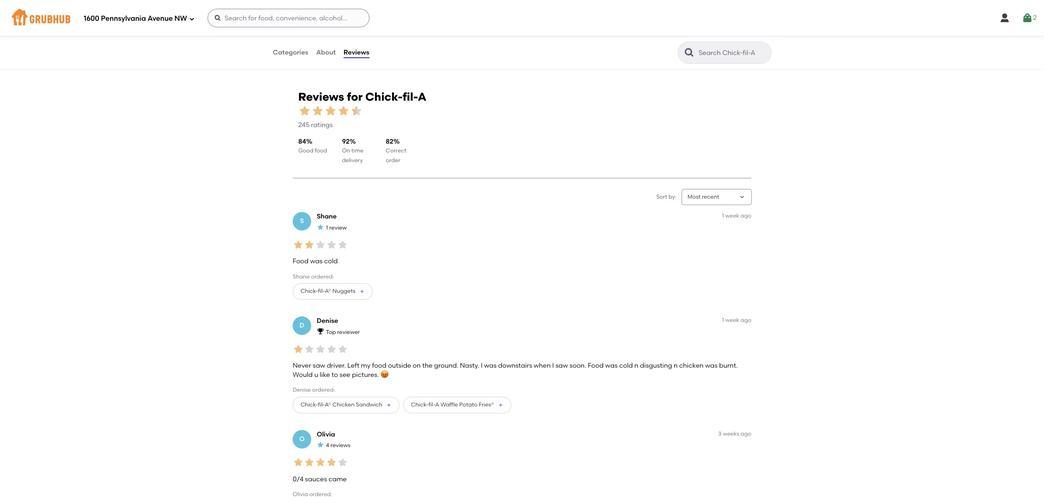 Task type: locate. For each thing, give the bounding box(es) containing it.
1 a® from the top
[[325, 288, 331, 295]]

delivery down time
[[342, 157, 363, 164]]

0 vertical spatial a®
[[325, 288, 331, 295]]

fil- inside "button"
[[318, 402, 325, 409]]

2 button
[[1022, 10, 1037, 26]]

order
[[386, 157, 400, 164]]

like
[[320, 371, 330, 379]]

cold up shane ordered:
[[324, 258, 338, 266]]

1 horizontal spatial n
[[674, 362, 678, 370]]

good
[[298, 148, 314, 154]]

0 horizontal spatial plus icon image
[[359, 289, 365, 295]]

categories button
[[272, 36, 309, 69]]

4
[[326, 443, 329, 449]]

1 vertical spatial ago
[[741, 317, 752, 324]]

was up shane ordered:
[[310, 258, 323, 266]]

Sort by: field
[[688, 193, 720, 201]]

1 horizontal spatial 20–35
[[616, 32, 633, 38]]

1 vertical spatial ordered:
[[312, 387, 335, 394]]

2 week from the top
[[726, 317, 740, 324]]

plus icon image inside chick-fil-a® chicken sandwich "button"
[[386, 403, 392, 408]]

0 horizontal spatial i
[[481, 362, 483, 370]]

delivery inside "20–35 min $0.99 delivery"
[[632, 40, 652, 46]]

1 horizontal spatial cold
[[619, 362, 633, 370]]

food
[[293, 258, 309, 266], [588, 362, 604, 370]]

plus icon image right sandwich
[[386, 403, 392, 408]]

20–35 up $0.99
[[616, 32, 633, 38]]

see
[[340, 371, 351, 379]]

ratings right 79
[[571, 42, 593, 49]]

min inside "20–35 min $0.99 delivery"
[[634, 32, 644, 38]]

0 horizontal spatial food
[[293, 258, 309, 266]]

a® inside "button"
[[325, 402, 331, 409]]

1 for shane
[[722, 213, 724, 219]]

was right "nasty."
[[484, 362, 497, 370]]

reviews for reviews
[[344, 48, 369, 56]]

min
[[303, 32, 313, 38], [469, 32, 479, 38], [634, 32, 644, 38]]

plus icon image inside chick-fil-a waffle potato fries® button
[[498, 403, 504, 408]]

1 vertical spatial food
[[372, 362, 387, 370]]

1 vertical spatial week
[[726, 317, 740, 324]]

delivery inside "20–35 min $1.49 delivery"
[[300, 40, 320, 46]]

waffle
[[441, 402, 458, 409]]

1 n from the left
[[635, 362, 639, 370]]

star icon image
[[391, 31, 398, 39], [398, 31, 406, 39], [406, 31, 413, 39], [413, 31, 421, 39], [421, 31, 428, 39], [421, 31, 428, 39], [556, 31, 564, 39], [564, 31, 571, 39], [571, 31, 579, 39], [579, 31, 586, 39], [579, 31, 586, 39], [586, 31, 593, 39], [722, 31, 729, 39], [729, 31, 736, 39], [736, 31, 744, 39], [744, 31, 751, 39], [751, 31, 759, 39], [298, 105, 311, 118], [311, 105, 324, 118], [324, 105, 337, 118], [337, 105, 350, 118], [350, 105, 363, 118], [350, 105, 363, 118], [317, 224, 324, 231], [293, 240, 304, 251], [304, 240, 315, 251], [315, 240, 326, 251], [326, 240, 337, 251], [337, 240, 348, 251], [293, 344, 304, 355], [304, 344, 315, 355], [315, 344, 326, 355], [326, 344, 337, 355], [337, 344, 348, 355], [317, 442, 324, 449], [293, 458, 304, 469], [304, 458, 315, 469], [315, 458, 326, 469], [326, 458, 337, 469], [337, 458, 348, 469]]

denise
[[317, 317, 338, 325], [293, 387, 311, 394]]

20–35
[[286, 32, 302, 38], [616, 32, 633, 38]]

2 horizontal spatial plus icon image
[[498, 403, 504, 408]]

shane for shane ordered:
[[293, 274, 310, 280]]

food right soon.
[[588, 362, 604, 370]]

my
[[361, 362, 371, 370]]

1 horizontal spatial denise
[[317, 317, 338, 325]]

chick-
[[365, 90, 403, 104], [301, 288, 318, 295], [301, 402, 318, 409], [411, 402, 429, 409]]

2 vertical spatial 1
[[722, 317, 724, 324]]

20–35 for 34 ratings
[[286, 32, 302, 38]]

ratings right '249'
[[737, 42, 759, 49]]

denise ordered:
[[293, 387, 335, 394]]

1 horizontal spatial food
[[588, 362, 604, 370]]

n left chicken
[[674, 362, 678, 370]]

palm
[[301, 8, 320, 16]]

a® for nuggets
[[325, 288, 331, 295]]

ago
[[741, 213, 752, 219], [741, 317, 752, 324], [741, 431, 752, 437]]

on
[[342, 148, 350, 154]]

s
[[300, 218, 304, 225]]

0 horizontal spatial n
[[635, 362, 639, 370]]

chick-fil-a® nuggets button
[[293, 284, 373, 300]]

20–35 min $1.49 delivery
[[286, 32, 320, 46]]

reviews up 245 ratings
[[298, 90, 344, 104]]

3 min from the left
[[634, 32, 644, 38]]

a® left nuggets
[[325, 288, 331, 295]]

25–40 min $2.99 delivery
[[451, 32, 487, 46]]

came
[[329, 476, 347, 484]]

ratings right 34
[[406, 42, 428, 49]]

1 horizontal spatial svg image
[[1022, 12, 1033, 24]]

american
[[299, 20, 325, 26]]

0 horizontal spatial saw
[[313, 362, 325, 370]]

ordered: up the chick-fil-a® nuggets
[[311, 274, 334, 280]]

weeks
[[723, 431, 740, 437]]

burnt.
[[719, 362, 738, 370]]

about button
[[316, 36, 336, 69]]

1 vertical spatial cold
[[619, 362, 633, 370]]

ordered: for was
[[311, 274, 334, 280]]

categories
[[273, 48, 308, 56]]

a® left chicken
[[325, 402, 331, 409]]

1 ago from the top
[[741, 213, 752, 219]]

food up "😡"
[[372, 362, 387, 370]]

3 ago from the top
[[741, 431, 752, 437]]

0 vertical spatial food
[[315, 148, 327, 154]]

1 horizontal spatial saw
[[556, 362, 568, 370]]

the
[[286, 8, 299, 16]]

svg image inside 2 button
[[1022, 12, 1033, 24]]

20–35 up $1.49
[[286, 32, 302, 38]]

84
[[298, 138, 306, 146]]

on
[[413, 362, 421, 370]]

20–35 inside "20–35 min $1.49 delivery"
[[286, 32, 302, 38]]

trophy icon image
[[317, 328, 324, 335]]

week down "caret down icon"
[[726, 213, 740, 219]]

a® inside button
[[325, 288, 331, 295]]

0 horizontal spatial denise
[[293, 387, 311, 394]]

1 horizontal spatial food
[[372, 362, 387, 370]]

was
[[310, 258, 323, 266], [484, 362, 497, 370], [605, 362, 618, 370], [705, 362, 718, 370]]

delivery for 79 ratings
[[466, 40, 487, 46]]

1 vertical spatial reviews
[[298, 90, 344, 104]]

u
[[314, 371, 318, 379]]

plus icon image for chick-fil-a waffle potato fries®
[[498, 403, 504, 408]]

0 vertical spatial reviews
[[344, 48, 369, 56]]

fil-
[[403, 90, 418, 104], [318, 288, 325, 295], [318, 402, 325, 409], [429, 402, 435, 409]]

denise down would
[[293, 387, 311, 394]]

shane up 1 review
[[317, 213, 337, 221]]

chick- right for
[[365, 90, 403, 104]]

food inside never saw driver. left my food outside on the ground. nasty. i was downstairs when i saw soon. food was cold n disgusting n chicken was burnt. would u like to see pictures. 😡
[[372, 362, 387, 370]]

2 vertical spatial ago
[[741, 431, 752, 437]]

0 vertical spatial shane
[[317, 213, 337, 221]]

downstairs
[[498, 362, 532, 370]]

0 vertical spatial cold
[[324, 258, 338, 266]]

0 horizontal spatial min
[[303, 32, 313, 38]]

1 vertical spatial a®
[[325, 402, 331, 409]]

chick- for chick-fil-a waffle potato fries®
[[411, 402, 429, 409]]

chick- down shane ordered:
[[301, 288, 318, 295]]

82
[[386, 138, 394, 146]]

reviews button
[[343, 36, 370, 69]]

0 horizontal spatial 20–35
[[286, 32, 302, 38]]

0 vertical spatial ordered:
[[311, 274, 334, 280]]

245
[[298, 121, 310, 129]]

1 vertical spatial food
[[588, 362, 604, 370]]

delivery
[[300, 40, 320, 46], [466, 40, 487, 46], [632, 40, 652, 46], [342, 157, 363, 164]]

1 1 week ago from the top
[[722, 213, 752, 219]]

by:
[[669, 194, 677, 200]]

reviews inside button
[[344, 48, 369, 56]]

delivery inside 25–40 min $2.99 delivery
[[466, 40, 487, 46]]

1 vertical spatial 1 week ago
[[722, 317, 752, 324]]

delivery right $1.49
[[300, 40, 320, 46]]

never
[[293, 362, 311, 370]]

shane down food was cold
[[293, 274, 310, 280]]

a inside chick-fil-a waffle potato fries® button
[[435, 402, 439, 409]]

plus icon image inside the chick-fil-a® nuggets button
[[359, 289, 365, 295]]

ordered:
[[311, 274, 334, 280], [312, 387, 335, 394]]

main navigation navigation
[[0, 0, 1044, 36]]

chick- left waffle
[[411, 402, 429, 409]]

cold
[[324, 258, 338, 266], [619, 362, 633, 370]]

1 horizontal spatial i
[[552, 362, 554, 370]]

n left disgusting at the bottom of page
[[635, 362, 639, 370]]

week
[[726, 213, 740, 219], [726, 317, 740, 324]]

1 horizontal spatial shane
[[317, 213, 337, 221]]

chicken
[[679, 362, 704, 370]]

0 vertical spatial week
[[726, 213, 740, 219]]

n
[[635, 362, 639, 370], [674, 362, 678, 370]]

svg image
[[214, 14, 221, 22], [189, 16, 195, 22]]

correct
[[386, 148, 407, 154]]

1 20–35 from the left
[[286, 32, 302, 38]]

0 vertical spatial 1
[[722, 213, 724, 219]]

2 ago from the top
[[741, 317, 752, 324]]

reviews
[[344, 48, 369, 56], [298, 90, 344, 104]]

0 vertical spatial denise
[[317, 317, 338, 325]]

shane for shane
[[317, 213, 337, 221]]

food inside never saw driver. left my food outside on the ground. nasty. i was downstairs when i saw soon. food was cold n disgusting n chicken was burnt. would u like to see pictures. 😡
[[588, 362, 604, 370]]

ratings right 245
[[311, 121, 333, 129]]

1 horizontal spatial plus icon image
[[386, 403, 392, 408]]

1
[[722, 213, 724, 219], [326, 225, 328, 231], [722, 317, 724, 324]]

saw
[[313, 362, 325, 370], [556, 362, 568, 370]]

2 min from the left
[[469, 32, 479, 38]]

chick- inside "button"
[[301, 402, 318, 409]]

reviews for chick-fil-a
[[298, 90, 427, 104]]

0 vertical spatial ago
[[741, 213, 752, 219]]

3 weeks ago
[[719, 431, 752, 437]]

chick-fil-a® nuggets
[[301, 288, 356, 295]]

plus icon image right nuggets
[[359, 289, 365, 295]]

0 horizontal spatial food
[[315, 148, 327, 154]]

2 svg image from the left
[[1022, 12, 1033, 24]]

2 20–35 from the left
[[616, 32, 633, 38]]

2 horizontal spatial min
[[634, 32, 644, 38]]

saw up u
[[313, 362, 325, 370]]

svg image
[[1000, 12, 1011, 24], [1022, 12, 1033, 24]]

20–35 min $0.99 delivery
[[616, 32, 652, 46]]

3
[[719, 431, 722, 437]]

delivery right $2.99
[[466, 40, 487, 46]]

cold left disgusting at the bottom of page
[[619, 362, 633, 370]]

plus icon image
[[359, 289, 365, 295], [386, 403, 392, 408], [498, 403, 504, 408]]

to
[[332, 371, 338, 379]]

1 min from the left
[[303, 32, 313, 38]]

1 week ago
[[722, 213, 752, 219], [722, 317, 752, 324]]

sandwich
[[356, 402, 382, 409]]

fil- for chick-fil-a® nuggets
[[318, 288, 325, 295]]

chick-fil-a® chicken sandwich button
[[293, 397, 400, 414]]

food right "good"
[[315, 148, 327, 154]]

chick- down the denise ordered:
[[301, 402, 318, 409]]

1 vertical spatial denise
[[293, 387, 311, 394]]

1 horizontal spatial a
[[435, 402, 439, 409]]

Search Chick-fil-A search field
[[698, 49, 769, 57]]

0 vertical spatial 1 week ago
[[722, 213, 752, 219]]

0 horizontal spatial shane
[[293, 274, 310, 280]]

plus icon image right fries®
[[498, 403, 504, 408]]

reviews for reviews for chick-fil-a
[[298, 90, 344, 104]]

i right "nasty."
[[481, 362, 483, 370]]

reviews
[[331, 443, 351, 449]]

i
[[481, 362, 483, 370], [552, 362, 554, 370]]

0 horizontal spatial svg image
[[1000, 12, 1011, 24]]

i right "when"
[[552, 362, 554, 370]]

1 vertical spatial shane
[[293, 274, 310, 280]]

week up burnt.
[[726, 317, 740, 324]]

food up shane ordered:
[[293, 258, 309, 266]]

0 horizontal spatial a
[[418, 90, 427, 104]]

2 a® from the top
[[325, 402, 331, 409]]

delivery right $0.99
[[632, 40, 652, 46]]

o
[[299, 436, 305, 443]]

a
[[418, 90, 427, 104], [435, 402, 439, 409]]

1 vertical spatial a
[[435, 402, 439, 409]]

reviews right about
[[344, 48, 369, 56]]

food
[[315, 148, 327, 154], [372, 362, 387, 370]]

ordered: down like
[[312, 387, 335, 394]]

saw left soon.
[[556, 362, 568, 370]]

min inside "20–35 min $1.49 delivery"
[[303, 32, 313, 38]]

chick- for chick-fil-a® nuggets
[[301, 288, 318, 295]]

2 1 week ago from the top
[[722, 317, 752, 324]]

time
[[352, 148, 364, 154]]

denise up top
[[317, 317, 338, 325]]

1 horizontal spatial min
[[469, 32, 479, 38]]

1 week from the top
[[726, 213, 740, 219]]

min inside 25–40 min $2.99 delivery
[[469, 32, 479, 38]]

subscription pass image
[[286, 20, 295, 27]]

potato
[[459, 402, 478, 409]]

20–35 inside "20–35 min $0.99 delivery"
[[616, 32, 633, 38]]



Task type: describe. For each thing, give the bounding box(es) containing it.
0 vertical spatial food
[[293, 258, 309, 266]]

ago for never saw driver. left my food outside on the ground. nasty. i was downstairs when i saw soon. food was cold n disgusting n chicken was burnt. would u like to see pictures. 😡
[[741, 317, 752, 324]]

ordered: for saw
[[312, 387, 335, 394]]

0/4 sauces came
[[293, 476, 347, 484]]

chick- for chick-fil-a® chicken sandwich
[[301, 402, 318, 409]]

2 i from the left
[[552, 362, 554, 370]]

food inside 84 good food
[[315, 148, 327, 154]]

1 saw from the left
[[313, 362, 325, 370]]

Search for food, convenience, alcohol... search field
[[208, 9, 369, 27]]

most recent
[[688, 194, 720, 200]]

disgusting
[[640, 362, 672, 370]]

ratings for 79 ratings
[[571, 42, 593, 49]]

245 ratings
[[298, 121, 333, 129]]

1 i from the left
[[481, 362, 483, 370]]

outside
[[388, 362, 411, 370]]

caret down icon image
[[739, 194, 746, 201]]

nuggets
[[333, 288, 356, 295]]

1 horizontal spatial svg image
[[214, 14, 221, 22]]

chick-fil-a® chicken sandwich
[[301, 402, 382, 409]]

shane ordered:
[[293, 274, 334, 280]]

denise for denise ordered:
[[293, 387, 311, 394]]

denise for denise
[[317, 317, 338, 325]]

pictures.
[[352, 371, 379, 379]]

chicken
[[333, 402, 355, 409]]

4 reviews
[[326, 443, 351, 449]]

driver.
[[327, 362, 346, 370]]

20–35 for 249 ratings
[[616, 32, 633, 38]]

1600
[[84, 14, 99, 22]]

0 horizontal spatial cold
[[324, 258, 338, 266]]

top reviewer
[[326, 329, 360, 336]]

sort by:
[[657, 194, 677, 200]]

the
[[422, 362, 433, 370]]

was left burnt.
[[705, 362, 718, 370]]

about
[[316, 48, 336, 56]]

ratings for 34 ratings
[[406, 42, 428, 49]]

1600 pennsylvania avenue nw
[[84, 14, 187, 22]]

ground.
[[434, 362, 459, 370]]

2 saw from the left
[[556, 362, 568, 370]]

would
[[293, 371, 313, 379]]

chick-fil-a waffle potato fries®
[[411, 402, 494, 409]]

sauces
[[305, 476, 327, 484]]

ago for 0/4 sauces came
[[741, 431, 752, 437]]

week for food was cold
[[726, 213, 740, 219]]

plus icon image for chick-fil-a® chicken sandwich
[[386, 403, 392, 408]]

0/4
[[293, 476, 304, 484]]

cold inside never saw driver. left my food outside on the ground. nasty. i was downstairs when i saw soon. food was cold n disgusting n chicken was burnt. would u like to see pictures. 😡
[[619, 362, 633, 370]]

34 ratings
[[397, 42, 428, 49]]

week for never saw driver. left my food outside on the ground. nasty. i was downstairs when i saw soon. food was cold n disgusting n chicken was burnt. would u like to see pictures. 😡
[[726, 317, 740, 324]]

food was cold
[[293, 258, 338, 266]]

avenue
[[148, 14, 173, 22]]

was right soon.
[[605, 362, 618, 370]]

1 review
[[326, 225, 347, 231]]

2 n from the left
[[674, 362, 678, 370]]

delivery inside 92 on time delivery
[[342, 157, 363, 164]]

0 vertical spatial a
[[418, 90, 427, 104]]

pennsylvania
[[101, 14, 146, 22]]

min for 79 ratings
[[469, 32, 479, 38]]

never saw driver. left my food outside on the ground. nasty. i was downstairs when i saw soon. food was cold n disgusting n chicken was burnt. would u like to see pictures. 😡
[[293, 362, 738, 379]]

the palm
[[286, 8, 320, 16]]

plus icon image for chick-fil-a® nuggets
[[359, 289, 365, 295]]

249
[[724, 42, 735, 49]]

92 on time delivery
[[342, 138, 364, 164]]

sort
[[657, 194, 668, 200]]

79 ratings
[[563, 42, 593, 49]]

d
[[300, 322, 304, 330]]

chick-fil-a waffle potato fries® button
[[403, 397, 511, 414]]

249 ratings
[[724, 42, 759, 49]]

for
[[347, 90, 363, 104]]

79
[[563, 42, 570, 49]]

fries®
[[479, 402, 494, 409]]

most
[[688, 194, 701, 200]]

delivery for 249 ratings
[[632, 40, 652, 46]]

recent
[[702, 194, 720, 200]]

review
[[329, 225, 347, 231]]

1 week ago for food was cold
[[722, 213, 752, 219]]

34
[[397, 42, 405, 49]]

nasty.
[[460, 362, 479, 370]]

82 correct order
[[386, 138, 407, 164]]

ratings for 249 ratings
[[737, 42, 759, 49]]

the palm link
[[286, 7, 428, 18]]

92
[[342, 138, 350, 146]]

ago for food was cold
[[741, 213, 752, 219]]

1 for denise
[[722, 317, 724, 324]]

fil- for chick-fil-a waffle potato fries®
[[429, 402, 435, 409]]

olivia
[[317, 431, 335, 439]]

when
[[534, 362, 551, 370]]

1 week ago for never saw driver. left my food outside on the ground. nasty. i was downstairs when i saw soon. food was cold n disgusting n chicken was burnt. would u like to see pictures. 😡
[[722, 317, 752, 324]]

1 svg image from the left
[[1000, 12, 1011, 24]]

left
[[348, 362, 360, 370]]

search icon image
[[684, 47, 695, 58]]

$2.99
[[451, 40, 465, 46]]

reviewer
[[337, 329, 360, 336]]

😡
[[381, 371, 389, 379]]

2
[[1033, 14, 1037, 22]]

delivery for 34 ratings
[[300, 40, 320, 46]]

min for 34 ratings
[[303, 32, 313, 38]]

0 horizontal spatial svg image
[[189, 16, 195, 22]]

top
[[326, 329, 336, 336]]

a® for chicken
[[325, 402, 331, 409]]

min for 249 ratings
[[634, 32, 644, 38]]

nw
[[175, 14, 187, 22]]

ratings for 245 ratings
[[311, 121, 333, 129]]

$1.49
[[286, 40, 298, 46]]

84 good food
[[298, 138, 327, 154]]

$0.99
[[616, 40, 630, 46]]

25–40
[[451, 32, 467, 38]]

1 vertical spatial 1
[[326, 225, 328, 231]]

fil- for chick-fil-a® chicken sandwich
[[318, 402, 325, 409]]



Task type: vqa. For each thing, say whether or not it's contained in the screenshot.
cheese in the "Carne Asada, Guac, Sour Cr, Fries, Cheese And Pico De Gallo"
no



